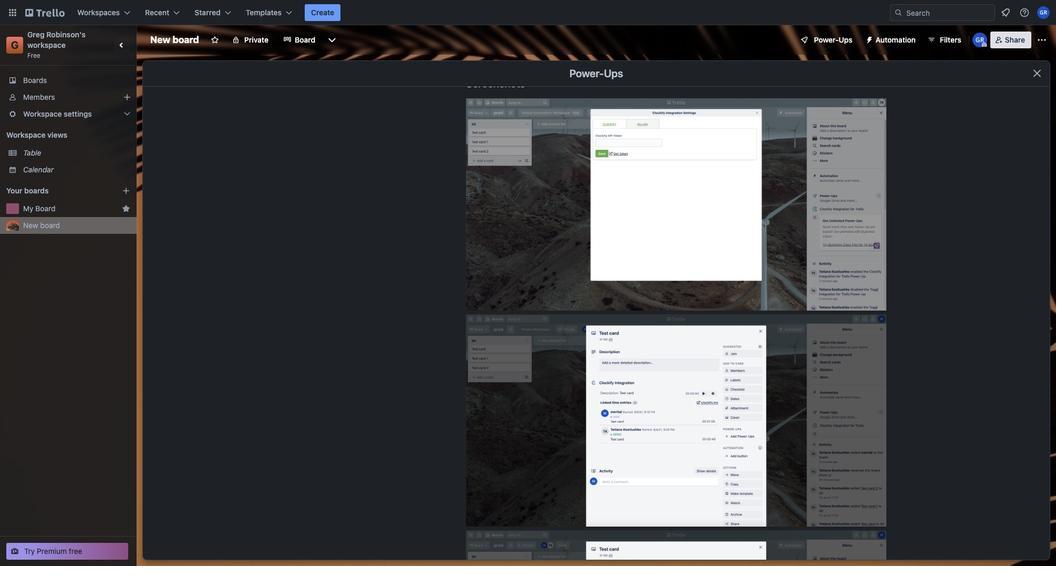 Task type: vqa. For each thing, say whether or not it's contained in the screenshot.
bottommost New
yes



Task type: locate. For each thing, give the bounding box(es) containing it.
power-ups button
[[793, 32, 859, 48]]

free
[[69, 547, 82, 556]]

workspace inside popup button
[[23, 109, 62, 118]]

0 horizontal spatial board
[[35, 204, 55, 213]]

1 horizontal spatial greg robinson (gregrobinson96) image
[[1038, 6, 1050, 19]]

customize views image
[[327, 35, 338, 45]]

new
[[150, 34, 170, 45], [23, 221, 38, 230]]

this member is an admin of this board. image
[[982, 43, 987, 47]]

back to home image
[[25, 4, 65, 21]]

1 horizontal spatial power-
[[814, 35, 839, 44]]

new inside text box
[[150, 34, 170, 45]]

0 vertical spatial board
[[295, 35, 316, 44]]

0 horizontal spatial power-ups
[[570, 67, 624, 79]]

my board link
[[23, 203, 118, 214]]

greg robinson's workspace free
[[27, 30, 88, 59]]

ups inside button
[[839, 35, 853, 44]]

screenshot 1 image
[[466, 98, 887, 311], [466, 314, 887, 527], [466, 530, 887, 566]]

0 horizontal spatial new
[[23, 221, 38, 230]]

greg
[[27, 30, 45, 39]]

members
[[23, 93, 55, 101]]

robinson's
[[46, 30, 86, 39]]

1 vertical spatial board
[[40, 221, 60, 230]]

calendar
[[23, 165, 54, 174]]

search image
[[895, 8, 903, 17]]

board
[[295, 35, 316, 44], [35, 204, 55, 213]]

screenshots
[[466, 77, 526, 89]]

1 horizontal spatial new
[[150, 34, 170, 45]]

1 vertical spatial new board
[[23, 221, 60, 230]]

greg robinson (gregrobinson96) image right filters
[[973, 33, 988, 47]]

0 horizontal spatial new board
[[23, 221, 60, 230]]

1 vertical spatial power-
[[570, 67, 604, 79]]

create button
[[305, 4, 341, 21]]

0 vertical spatial screenshot 1 image
[[466, 98, 887, 311]]

templates
[[246, 8, 282, 17]]

0 horizontal spatial ups
[[604, 67, 624, 79]]

greg robinson's workspace link
[[27, 30, 88, 49]]

workspace down members at the top left
[[23, 109, 62, 118]]

new board
[[150, 34, 199, 45], [23, 221, 60, 230]]

share
[[1005, 35, 1026, 44]]

0 horizontal spatial power-
[[570, 67, 604, 79]]

1 horizontal spatial power-ups
[[814, 35, 853, 44]]

0 horizontal spatial greg robinson (gregrobinson96) image
[[973, 33, 988, 47]]

board left customize views image
[[295, 35, 316, 44]]

board down my board
[[40, 221, 60, 230]]

0 vertical spatial board
[[173, 34, 199, 45]]

0 vertical spatial workspace
[[23, 109, 62, 118]]

board inside new board text box
[[173, 34, 199, 45]]

board link
[[277, 32, 322, 48]]

1 horizontal spatial board
[[295, 35, 316, 44]]

1 horizontal spatial board
[[173, 34, 199, 45]]

workspace settings
[[23, 109, 92, 118]]

power-ups
[[814, 35, 853, 44], [570, 67, 624, 79]]

1 horizontal spatial new board
[[150, 34, 199, 45]]

0 horizontal spatial board
[[40, 221, 60, 230]]

try
[[24, 547, 35, 556]]

1 vertical spatial workspace
[[6, 130, 46, 139]]

0 vertical spatial new board
[[150, 34, 199, 45]]

workspace up table
[[6, 130, 46, 139]]

new down recent popup button
[[150, 34, 170, 45]]

0 vertical spatial power-ups
[[814, 35, 853, 44]]

recent
[[145, 8, 169, 17]]

0 vertical spatial new
[[150, 34, 170, 45]]

1 screenshot 1 image from the top
[[466, 98, 887, 311]]

greg robinson (gregrobinson96) image
[[1038, 6, 1050, 19], [973, 33, 988, 47]]

new down my
[[23, 221, 38, 230]]

0 vertical spatial power-
[[814, 35, 839, 44]]

3 screenshot 1 image from the top
[[466, 530, 887, 566]]

workspace
[[23, 109, 62, 118], [6, 130, 46, 139]]

new board down my board
[[23, 221, 60, 230]]

add board image
[[122, 187, 130, 195]]

power-ups inside button
[[814, 35, 853, 44]]

my
[[23, 204, 33, 213]]

0 notifications image
[[1000, 6, 1012, 19]]

0 vertical spatial greg robinson (gregrobinson96) image
[[1038, 6, 1050, 19]]

1 horizontal spatial ups
[[839, 35, 853, 44]]

Board name text field
[[145, 32, 204, 48]]

2 vertical spatial screenshot 1 image
[[466, 530, 887, 566]]

try premium free
[[24, 547, 82, 556]]

members link
[[0, 89, 137, 106]]

greg robinson (gregrobinson96) image right open information menu image
[[1038, 6, 1050, 19]]

workspace for workspace settings
[[23, 109, 62, 118]]

power-
[[814, 35, 839, 44], [570, 67, 604, 79]]

board left star or unstar board image
[[173, 34, 199, 45]]

your boards with 2 items element
[[6, 185, 106, 197]]

your
[[6, 186, 22, 195]]

templates button
[[240, 4, 299, 21]]

calendar link
[[23, 165, 130, 175]]

starred button
[[188, 4, 237, 21]]

show menu image
[[1037, 35, 1048, 45]]

g link
[[6, 37, 23, 54]]

table link
[[23, 148, 130, 158]]

primary element
[[0, 0, 1057, 25]]

workspace settings button
[[0, 106, 137, 122]]

board
[[173, 34, 199, 45], [40, 221, 60, 230]]

1 vertical spatial screenshot 1 image
[[466, 314, 887, 527]]

settings
[[64, 109, 92, 118]]

filters button
[[925, 32, 965, 48]]

new board down recent popup button
[[150, 34, 199, 45]]

1 vertical spatial board
[[35, 204, 55, 213]]

boards link
[[0, 72, 137, 89]]

workspaces
[[77, 8, 120, 17]]

recent button
[[139, 4, 186, 21]]

ups
[[839, 35, 853, 44], [604, 67, 624, 79]]

board right my
[[35, 204, 55, 213]]

0 vertical spatial ups
[[839, 35, 853, 44]]

Search field
[[903, 5, 995, 21]]



Task type: describe. For each thing, give the bounding box(es) containing it.
workspace navigation collapse icon image
[[115, 38, 129, 53]]

premium
[[37, 547, 67, 556]]

sm image
[[861, 32, 876, 46]]

table
[[23, 148, 41, 157]]

new board inside new board text box
[[150, 34, 199, 45]]

board inside "link"
[[295, 35, 316, 44]]

share button
[[991, 32, 1032, 48]]

1 vertical spatial new
[[23, 221, 38, 230]]

starred icon image
[[122, 204, 130, 213]]

filters
[[940, 35, 962, 44]]

create
[[311, 8, 334, 17]]

free
[[27, 52, 40, 59]]

workspaces button
[[71, 4, 137, 21]]

open information menu image
[[1020, 7, 1030, 18]]

new board inside new board link
[[23, 221, 60, 230]]

automation button
[[861, 32, 922, 48]]

1 vertical spatial ups
[[604, 67, 624, 79]]

boards
[[24, 186, 49, 195]]

1 vertical spatial greg robinson (gregrobinson96) image
[[973, 33, 988, 47]]

boards
[[23, 76, 47, 85]]

workspace for workspace views
[[6, 130, 46, 139]]

your boards
[[6, 186, 49, 195]]

private
[[244, 35, 269, 44]]

board inside new board link
[[40, 221, 60, 230]]

starred
[[195, 8, 221, 17]]

1 vertical spatial power-ups
[[570, 67, 624, 79]]

star or unstar board image
[[211, 36, 219, 44]]

views
[[47, 130, 67, 139]]

new board link
[[23, 220, 130, 231]]

my board
[[23, 204, 55, 213]]

power- inside button
[[814, 35, 839, 44]]

workspace views
[[6, 130, 67, 139]]

workspace
[[27, 40, 66, 49]]

try premium free button
[[6, 543, 128, 560]]

2 screenshot 1 image from the top
[[466, 314, 887, 527]]

automation
[[876, 35, 916, 44]]

g
[[11, 39, 19, 51]]

private button
[[225, 32, 275, 48]]



